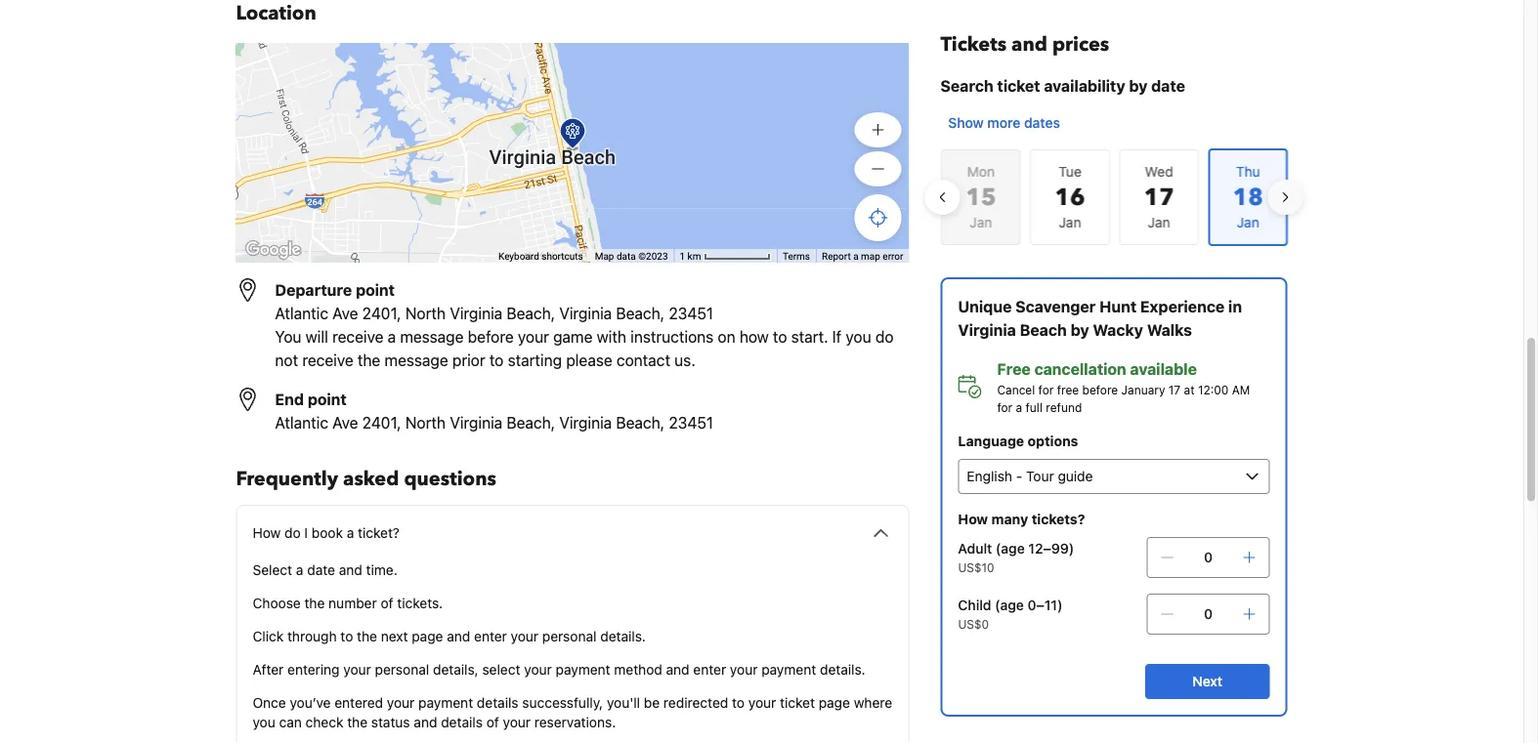 Task type: vqa. For each thing, say whether or not it's contained in the screenshot.
the Large
no



Task type: describe. For each thing, give the bounding box(es) containing it.
how do i book a ticket? button
[[253, 522, 893, 545]]

ave for departure
[[333, 304, 358, 323]]

tickets?
[[1032, 512, 1085, 528]]

child (age 0–11) us$0
[[958, 598, 1063, 631]]

more
[[987, 115, 1021, 131]]

0 horizontal spatial page
[[412, 629, 443, 645]]

book
[[312, 525, 343, 541]]

1 horizontal spatial payment
[[556, 662, 610, 678]]

be
[[644, 695, 660, 711]]

north for departure
[[405, 304, 446, 323]]

0 horizontal spatial personal
[[375, 662, 429, 678]]

to right 'prior'
[[490, 351, 504, 370]]

point for departure
[[356, 281, 395, 300]]

beach, down contact
[[616, 414, 665, 432]]

you've
[[290, 695, 331, 711]]

page inside once you've entered your payment details successfully, you'll be redirected to your ticket page where you can check the status and details of your reservations.
[[819, 695, 850, 711]]

frequently
[[236, 466, 338, 493]]

0 vertical spatial by
[[1129, 77, 1148, 95]]

next
[[1193, 674, 1223, 690]]

search ticket availability by date
[[941, 77, 1185, 95]]

free cancellation available cancel for free before january 17 at 12:00 am for a full refund
[[997, 360, 1250, 414]]

us$10
[[958, 561, 995, 575]]

time.
[[366, 562, 397, 579]]

wacky
[[1093, 321, 1143, 340]]

full
[[1026, 401, 1043, 414]]

(age for child
[[995, 598, 1024, 614]]

your inside departure point atlantic ave 2401, north virginia beach, virginia beach, 23451 you will receive a message before your game with instructions on how to start. if you do not receive the message prior to starting please contact us.
[[518, 328, 549, 346]]

next button
[[1145, 665, 1270, 700]]

us$0
[[958, 618, 989, 631]]

select
[[253, 562, 292, 579]]

17 inside free cancellation available cancel for free before january 17 at 12:00 am for a full refund
[[1169, 383, 1181, 397]]

terms link
[[783, 251, 810, 263]]

search
[[941, 77, 994, 95]]

beach
[[1020, 321, 1067, 340]]

north for end
[[405, 414, 446, 432]]

virginia down please
[[559, 414, 612, 432]]

1
[[680, 251, 685, 263]]

us.
[[675, 351, 696, 370]]

january
[[1122, 383, 1165, 397]]

beach, down starting on the left of the page
[[507, 414, 555, 432]]

shortcuts
[[542, 251, 583, 263]]

to right how
[[773, 328, 787, 346]]

walks
[[1147, 321, 1192, 340]]

end
[[275, 390, 304, 409]]

0 for child (age 0–11)
[[1204, 606, 1213, 623]]

a inside departure point atlantic ave 2401, north virginia beach, virginia beach, 23451 you will receive a message before your game with instructions on how to start. if you do not receive the message prior to starting please contact us.
[[388, 328, 396, 346]]

child
[[958, 598, 991, 614]]

show
[[948, 115, 984, 131]]

virginia inside unique scavenger hunt experience in virginia beach by wacky walks
[[958, 321, 1016, 340]]

availability
[[1044, 77, 1125, 95]]

you
[[275, 328, 302, 346]]

departure point atlantic ave 2401, north virginia beach, virginia beach, 23451 you will receive a message before your game with instructions on how to start. if you do not receive the message prior to starting please contact us.
[[275, 281, 894, 370]]

and left time.
[[339, 562, 362, 579]]

before inside departure point atlantic ave 2401, north virginia beach, virginia beach, 23451 you will receive a message before your game with instructions on how to start. if you do not receive the message prior to starting please contact us.
[[468, 328, 514, 346]]

prior
[[452, 351, 485, 370]]

check
[[306, 715, 343, 731]]

show more dates
[[948, 115, 1060, 131]]

atlantic for departure
[[275, 304, 328, 323]]

to down choose the number of tickets. at the left bottom of the page
[[340, 629, 353, 645]]

tue 16 jan
[[1055, 164, 1085, 231]]

many
[[992, 512, 1028, 528]]

with
[[597, 328, 626, 346]]

at
[[1184, 383, 1195, 397]]

0 vertical spatial details
[[477, 695, 519, 711]]

error
[[883, 251, 903, 263]]

©2023
[[638, 251, 668, 263]]

1 km
[[680, 251, 704, 263]]

tickets and prices
[[941, 31, 1110, 58]]

once
[[253, 695, 286, 711]]

0 vertical spatial personal
[[542, 629, 597, 645]]

a inside how do i book a ticket? dropdown button
[[347, 525, 354, 541]]

unique scavenger hunt experience in virginia beach by wacky walks
[[958, 298, 1242, 340]]

wed
[[1145, 164, 1173, 180]]

in
[[1228, 298, 1242, 316]]

report
[[822, 251, 851, 263]]

payment inside once you've entered your payment details successfully, you'll be redirected to your ticket page where you can check the status and details of your reservations.
[[418, 695, 473, 711]]

end point atlantic ave 2401, north virginia beach, virginia beach, 23451
[[275, 390, 714, 432]]

can
[[279, 715, 302, 731]]

0 vertical spatial message
[[400, 328, 464, 346]]

adult
[[958, 541, 992, 557]]

select a date and time.
[[253, 562, 397, 579]]

0 vertical spatial date
[[1151, 77, 1185, 95]]

map
[[861, 251, 880, 263]]

and up the 'redirected'
[[666, 662, 690, 678]]

successfully,
[[522, 695, 603, 711]]

by inside unique scavenger hunt experience in virginia beach by wacky walks
[[1071, 321, 1089, 340]]

game
[[553, 328, 593, 346]]

starting
[[508, 351, 562, 370]]

a left map
[[853, 251, 859, 263]]

language options
[[958, 433, 1078, 450]]

data
[[617, 251, 636, 263]]

status
[[371, 715, 410, 731]]

location
[[236, 0, 316, 27]]

ticket?
[[358, 525, 400, 541]]

0 vertical spatial ticket
[[997, 77, 1040, 95]]

map
[[595, 251, 614, 263]]

a inside how do i book a ticket? element
[[296, 562, 303, 579]]

0 horizontal spatial enter
[[474, 629, 507, 645]]

of inside once you've entered your payment details successfully, you'll be redirected to your ticket page where you can check the status and details of your reservations.
[[486, 715, 499, 731]]

i
[[304, 525, 308, 541]]

start.
[[791, 328, 828, 346]]

choose the number of tickets.
[[253, 596, 443, 612]]

date inside how do i book a ticket? element
[[307, 562, 335, 579]]

wed 17 jan
[[1144, 164, 1174, 231]]

am
[[1232, 383, 1250, 397]]

google image
[[241, 237, 305, 263]]

and up details,
[[447, 629, 470, 645]]

2401, for end
[[362, 414, 401, 432]]

0 horizontal spatial for
[[997, 401, 1013, 414]]

click
[[253, 629, 284, 645]]

how do i book a ticket?
[[253, 525, 400, 541]]

0 vertical spatial receive
[[332, 328, 384, 346]]



Task type: locate. For each thing, give the bounding box(es) containing it.
23451 for end point atlantic ave 2401, north virginia beach, virginia beach, 23451
[[669, 414, 714, 432]]

do inside departure point atlantic ave 2401, north virginia beach, virginia beach, 23451 you will receive a message before your game with instructions on how to start. if you do not receive the message prior to starting please contact us.
[[876, 328, 894, 346]]

1 horizontal spatial point
[[356, 281, 395, 300]]

1 horizontal spatial for
[[1039, 383, 1054, 397]]

1 vertical spatial date
[[307, 562, 335, 579]]

1 horizontal spatial details.
[[820, 662, 866, 678]]

0 vertical spatial details.
[[600, 629, 646, 645]]

entering
[[287, 662, 340, 678]]

after
[[253, 662, 284, 678]]

how do i book a ticket? element
[[253, 545, 893, 744]]

ticket
[[997, 77, 1040, 95], [780, 695, 815, 711]]

available
[[1130, 360, 1197, 379]]

personal down next
[[375, 662, 429, 678]]

point for end
[[308, 390, 347, 409]]

the inside departure point atlantic ave 2401, north virginia beach, virginia beach, 23451 you will receive a message before your game with instructions on how to start. if you do not receive the message prior to starting please contact us.
[[358, 351, 380, 370]]

on
[[718, 328, 736, 346]]

2401, inside departure point atlantic ave 2401, north virginia beach, virginia beach, 23451 you will receive a message before your game with instructions on how to start. if you do not receive the message prior to starting please contact us.
[[362, 304, 401, 323]]

details down 'select'
[[477, 695, 519, 711]]

before up 'prior'
[[468, 328, 514, 346]]

message
[[400, 328, 464, 346], [385, 351, 448, 370]]

details,
[[433, 662, 479, 678]]

how inside dropdown button
[[253, 525, 281, 541]]

how for how many tickets?
[[958, 512, 988, 528]]

jan inside "mon 15 jan"
[[969, 215, 992, 231]]

0 vertical spatial (age
[[996, 541, 1025, 557]]

23451 for departure point atlantic ave 2401, north virginia beach, virginia beach, 23451 you will receive a message before your game with instructions on how to start. if you do not receive the message prior to starting please contact us.
[[669, 304, 714, 323]]

1 horizontal spatial ticket
[[997, 77, 1040, 95]]

ave inside departure point atlantic ave 2401, north virginia beach, virginia beach, 23451 you will receive a message before your game with instructions on how to start. if you do not receive the message prior to starting please contact us.
[[333, 304, 358, 323]]

where
[[854, 695, 892, 711]]

1 vertical spatial for
[[997, 401, 1013, 414]]

you inside departure point atlantic ave 2401, north virginia beach, virginia beach, 23451 you will receive a message before your game with instructions on how to start. if you do not receive the message prior to starting please contact us.
[[846, 328, 871, 346]]

hunt
[[1100, 298, 1137, 316]]

23451 inside end point atlantic ave 2401, north virginia beach, virginia beach, 23451
[[669, 414, 714, 432]]

0 vertical spatial you
[[846, 328, 871, 346]]

1 vertical spatial message
[[385, 351, 448, 370]]

2401, inside end point atlantic ave 2401, north virginia beach, virginia beach, 23451
[[362, 414, 401, 432]]

23451 up instructions
[[669, 304, 714, 323]]

a right will
[[388, 328, 396, 346]]

receive down will
[[302, 351, 354, 370]]

next
[[381, 629, 408, 645]]

0 vertical spatial 0
[[1204, 550, 1213, 566]]

a inside free cancellation available cancel for free before january 17 at 12:00 am for a full refund
[[1016, 401, 1022, 414]]

23451 inside departure point atlantic ave 2401, north virginia beach, virginia beach, 23451 you will receive a message before your game with instructions on how to start. if you do not receive the message prior to starting please contact us.
[[669, 304, 714, 323]]

mon 15 jan
[[965, 164, 996, 231]]

0 for adult (age 12–99)
[[1204, 550, 1213, 566]]

0 vertical spatial 17
[[1144, 181, 1174, 214]]

map data ©2023
[[595, 251, 668, 263]]

for down cancel
[[997, 401, 1013, 414]]

dates
[[1024, 115, 1060, 131]]

page left where
[[819, 695, 850, 711]]

1 23451 from the top
[[669, 304, 714, 323]]

the inside once you've entered your payment details successfully, you'll be redirected to your ticket page where you can check the status and details of your reservations.
[[347, 715, 368, 731]]

do right if
[[876, 328, 894, 346]]

date right availability
[[1151, 77, 1185, 95]]

of left tickets.
[[381, 596, 393, 612]]

0 vertical spatial enter
[[474, 629, 507, 645]]

1 km button
[[674, 249, 777, 263]]

click through to the next page and enter your personal details.
[[253, 629, 646, 645]]

of down 'select'
[[486, 715, 499, 731]]

0 horizontal spatial details.
[[600, 629, 646, 645]]

details. up method
[[600, 629, 646, 645]]

1 vertical spatial ticket
[[780, 695, 815, 711]]

atlantic inside end point atlantic ave 2401, north virginia beach, virginia beach, 23451
[[275, 414, 328, 432]]

0 vertical spatial point
[[356, 281, 395, 300]]

the down entered
[[347, 715, 368, 731]]

details down details,
[[441, 715, 483, 731]]

region containing 15
[[925, 141, 1303, 254]]

north inside end point atlantic ave 2401, north virginia beach, virginia beach, 23451
[[405, 414, 446, 432]]

the up through
[[304, 596, 325, 612]]

keyboard shortcuts button
[[498, 250, 583, 263]]

through
[[287, 629, 337, 645]]

virginia up questions
[[450, 414, 503, 432]]

to inside once you've entered your payment details successfully, you'll be redirected to your ticket page where you can check the status and details of your reservations.
[[732, 695, 745, 711]]

1 vertical spatial personal
[[375, 662, 429, 678]]

2 horizontal spatial jan
[[1148, 215, 1170, 231]]

to right the 'redirected'
[[732, 695, 745, 711]]

instructions
[[631, 328, 714, 346]]

0 horizontal spatial payment
[[418, 695, 473, 711]]

ave down departure
[[333, 304, 358, 323]]

1 horizontal spatial before
[[1082, 383, 1118, 397]]

1 vertical spatial point
[[308, 390, 347, 409]]

options
[[1028, 433, 1078, 450]]

details
[[477, 695, 519, 711], [441, 715, 483, 731]]

0 vertical spatial north
[[405, 304, 446, 323]]

(age inside adult (age 12–99) us$10
[[996, 541, 1025, 557]]

2 ave from the top
[[333, 414, 358, 432]]

0 horizontal spatial how
[[253, 525, 281, 541]]

the left next
[[357, 629, 377, 645]]

0 horizontal spatial before
[[468, 328, 514, 346]]

1 vertical spatial ave
[[333, 414, 358, 432]]

page right next
[[412, 629, 443, 645]]

redirected
[[664, 695, 728, 711]]

km
[[688, 251, 701, 263]]

1 horizontal spatial how
[[958, 512, 988, 528]]

1 vertical spatial 2401,
[[362, 414, 401, 432]]

ticket inside once you've entered your payment details successfully, you'll be redirected to your ticket page where you can check the status and details of your reservations.
[[780, 695, 815, 711]]

method
[[614, 662, 662, 678]]

terms
[[783, 251, 810, 263]]

you'll
[[607, 695, 640, 711]]

0 horizontal spatial do
[[284, 525, 301, 541]]

jan inside tue 16 jan
[[1058, 215, 1081, 231]]

(age
[[996, 541, 1025, 557], [995, 598, 1024, 614]]

1 vertical spatial details.
[[820, 662, 866, 678]]

jan down the wed
[[1148, 215, 1170, 231]]

1 vertical spatial 17
[[1169, 383, 1181, 397]]

beach, up starting on the left of the page
[[507, 304, 555, 323]]

a
[[853, 251, 859, 263], [388, 328, 396, 346], [1016, 401, 1022, 414], [347, 525, 354, 541], [296, 562, 303, 579]]

jan for 16
[[1058, 215, 1081, 231]]

1 vertical spatial 0
[[1204, 606, 1213, 623]]

you right if
[[846, 328, 871, 346]]

and inside once you've entered your payment details successfully, you'll be redirected to your ticket page where you can check the status and details of your reservations.
[[414, 715, 437, 731]]

refund
[[1046, 401, 1082, 414]]

1 vertical spatial 23451
[[669, 414, 714, 432]]

personal up after entering your personal details, select your payment method and enter your payment details.
[[542, 629, 597, 645]]

not
[[275, 351, 298, 370]]

you down once
[[253, 715, 275, 731]]

(age down many
[[996, 541, 1025, 557]]

0 vertical spatial 2401,
[[362, 304, 401, 323]]

how up adult
[[958, 512, 988, 528]]

(age inside child (age 0–11) us$0
[[995, 598, 1024, 614]]

2401,
[[362, 304, 401, 323], [362, 414, 401, 432]]

23451 down us.
[[669, 414, 714, 432]]

for up full
[[1039, 383, 1054, 397]]

enter up the 'redirected'
[[693, 662, 726, 678]]

2 (age from the top
[[995, 598, 1024, 614]]

1 2401, from the top
[[362, 304, 401, 323]]

0 horizontal spatial jan
[[969, 215, 992, 231]]

and left prices
[[1012, 31, 1048, 58]]

do left "i"
[[284, 525, 301, 541]]

3 jan from the left
[[1148, 215, 1170, 231]]

you inside once you've entered your payment details successfully, you'll be redirected to your ticket page where you can check the status and details of your reservations.
[[253, 715, 275, 731]]

do inside dropdown button
[[284, 525, 301, 541]]

1 0 from the top
[[1204, 550, 1213, 566]]

report a map error link
[[822, 251, 903, 263]]

1 vertical spatial of
[[486, 715, 499, 731]]

keyboard
[[498, 251, 539, 263]]

and right status
[[414, 715, 437, 731]]

1 horizontal spatial do
[[876, 328, 894, 346]]

1 horizontal spatial you
[[846, 328, 871, 346]]

will
[[306, 328, 328, 346]]

ticket left where
[[780, 695, 815, 711]]

0 horizontal spatial ticket
[[780, 695, 815, 711]]

language
[[958, 433, 1024, 450]]

virginia up the game
[[559, 304, 612, 323]]

a right the book
[[347, 525, 354, 541]]

1 vertical spatial receive
[[302, 351, 354, 370]]

point right the end
[[308, 390, 347, 409]]

jan down the "16"
[[1058, 215, 1081, 231]]

choose
[[253, 596, 301, 612]]

2 23451 from the top
[[669, 414, 714, 432]]

1 vertical spatial before
[[1082, 383, 1118, 397]]

1 (age from the top
[[996, 541, 1025, 557]]

16
[[1055, 181, 1085, 214]]

by down scavenger
[[1071, 321, 1089, 340]]

a right select
[[296, 562, 303, 579]]

1 horizontal spatial personal
[[542, 629, 597, 645]]

ticket up show more dates
[[997, 77, 1040, 95]]

1 horizontal spatial enter
[[693, 662, 726, 678]]

2 2401, from the top
[[362, 414, 401, 432]]

cancellation
[[1035, 360, 1127, 379]]

atlantic down the end
[[275, 414, 328, 432]]

jan for 15
[[969, 215, 992, 231]]

0 vertical spatial 23451
[[669, 304, 714, 323]]

how for how do i book a ticket?
[[253, 525, 281, 541]]

number
[[329, 596, 377, 612]]

point inside end point atlantic ave 2401, north virginia beach, virginia beach, 23451
[[308, 390, 347, 409]]

virginia up 'prior'
[[450, 304, 503, 323]]

2 0 from the top
[[1204, 606, 1213, 623]]

0–11)
[[1028, 598, 1063, 614]]

how up select
[[253, 525, 281, 541]]

0 horizontal spatial by
[[1071, 321, 1089, 340]]

2401, for departure
[[362, 304, 401, 323]]

17 left at
[[1169, 383, 1181, 397]]

1 vertical spatial details
[[441, 715, 483, 731]]

receive right will
[[332, 328, 384, 346]]

region
[[925, 141, 1303, 254]]

0 horizontal spatial of
[[381, 596, 393, 612]]

1 vertical spatial atlantic
[[275, 414, 328, 432]]

jan for 17
[[1148, 215, 1170, 231]]

1 horizontal spatial date
[[1151, 77, 1185, 95]]

1 jan from the left
[[969, 215, 992, 231]]

contact
[[617, 351, 670, 370]]

before inside free cancellation available cancel for free before january 17 at 12:00 am for a full refund
[[1082, 383, 1118, 397]]

ave for end
[[333, 414, 358, 432]]

enter up 'select'
[[474, 629, 507, 645]]

after entering your personal details, select your payment method and enter your payment details.
[[253, 662, 866, 678]]

prices
[[1052, 31, 1110, 58]]

show more dates button
[[941, 106, 1068, 141]]

message up 'prior'
[[400, 328, 464, 346]]

1 vertical spatial by
[[1071, 321, 1089, 340]]

12:00
[[1198, 383, 1229, 397]]

reservations.
[[534, 715, 616, 731]]

by right availability
[[1129, 77, 1148, 95]]

23451
[[669, 304, 714, 323], [669, 414, 714, 432]]

message left 'prior'
[[385, 351, 448, 370]]

page
[[412, 629, 443, 645], [819, 695, 850, 711]]

ave up frequently asked questions
[[333, 414, 358, 432]]

1 vertical spatial enter
[[693, 662, 726, 678]]

1 vertical spatial you
[[253, 715, 275, 731]]

1 vertical spatial do
[[284, 525, 301, 541]]

date down how do i book a ticket?
[[307, 562, 335, 579]]

0 vertical spatial of
[[381, 596, 393, 612]]

departure
[[275, 281, 352, 300]]

1 vertical spatial north
[[405, 414, 446, 432]]

1 horizontal spatial page
[[819, 695, 850, 711]]

jan down 15 at the right
[[969, 215, 992, 231]]

1 north from the top
[[405, 304, 446, 323]]

point inside departure point atlantic ave 2401, north virginia beach, virginia beach, 23451 you will receive a message before your game with instructions on how to start. if you do not receive the message prior to starting please contact us.
[[356, 281, 395, 300]]

unique
[[958, 298, 1012, 316]]

mon
[[967, 164, 994, 180]]

frequently asked questions
[[236, 466, 496, 493]]

0 vertical spatial for
[[1039, 383, 1054, 397]]

0 vertical spatial ave
[[333, 304, 358, 323]]

before
[[468, 328, 514, 346], [1082, 383, 1118, 397]]

personal
[[542, 629, 597, 645], [375, 662, 429, 678]]

atlantic down departure
[[275, 304, 328, 323]]

atlantic for end
[[275, 414, 328, 432]]

1 vertical spatial page
[[819, 695, 850, 711]]

2 atlantic from the top
[[275, 414, 328, 432]]

1 horizontal spatial jan
[[1058, 215, 1081, 231]]

(age right child
[[995, 598, 1024, 614]]

asked
[[343, 466, 399, 493]]

adult (age 12–99) us$10
[[958, 541, 1074, 575]]

if
[[832, 328, 842, 346]]

1 horizontal spatial of
[[486, 715, 499, 731]]

do
[[876, 328, 894, 346], [284, 525, 301, 541]]

virginia
[[450, 304, 503, 323], [559, 304, 612, 323], [958, 321, 1016, 340], [450, 414, 503, 432], [559, 414, 612, 432]]

you
[[846, 328, 871, 346], [253, 715, 275, 731]]

2 horizontal spatial payment
[[762, 662, 816, 678]]

map region
[[39, 0, 1040, 459]]

how many tickets?
[[958, 512, 1085, 528]]

details. up where
[[820, 662, 866, 678]]

1 vertical spatial (age
[[995, 598, 1024, 614]]

north
[[405, 304, 446, 323], [405, 414, 446, 432]]

1 ave from the top
[[333, 304, 358, 323]]

beach, up with
[[616, 304, 665, 323]]

report a map error
[[822, 251, 903, 263]]

before down cancellation
[[1082, 383, 1118, 397]]

0 horizontal spatial point
[[308, 390, 347, 409]]

0 vertical spatial page
[[412, 629, 443, 645]]

0 horizontal spatial you
[[253, 715, 275, 731]]

17 down the wed
[[1144, 181, 1174, 214]]

free
[[1057, 383, 1079, 397]]

1 atlantic from the top
[[275, 304, 328, 323]]

2 jan from the left
[[1058, 215, 1081, 231]]

ave inside end point atlantic ave 2401, north virginia beach, virginia beach, 23451
[[333, 414, 358, 432]]

0 vertical spatial do
[[876, 328, 894, 346]]

(age for adult
[[996, 541, 1025, 557]]

2 north from the top
[[405, 414, 446, 432]]

north inside departure point atlantic ave 2401, north virginia beach, virginia beach, 23451 you will receive a message before your game with instructions on how to start. if you do not receive the message prior to starting please contact us.
[[405, 304, 446, 323]]

0 horizontal spatial date
[[307, 562, 335, 579]]

atlantic inside departure point atlantic ave 2401, north virginia beach, virginia beach, 23451 you will receive a message before your game with instructions on how to start. if you do not receive the message prior to starting please contact us.
[[275, 304, 328, 323]]

your
[[518, 328, 549, 346], [511, 629, 539, 645], [343, 662, 371, 678], [524, 662, 552, 678], [730, 662, 758, 678], [387, 695, 415, 711], [748, 695, 776, 711], [503, 715, 531, 731]]

virginia down unique
[[958, 321, 1016, 340]]

beach,
[[507, 304, 555, 323], [616, 304, 665, 323], [507, 414, 555, 432], [616, 414, 665, 432]]

point right departure
[[356, 281, 395, 300]]

scavenger
[[1016, 298, 1096, 316]]

tickets
[[941, 31, 1007, 58]]

a left full
[[1016, 401, 1022, 414]]

by
[[1129, 77, 1148, 95], [1071, 321, 1089, 340]]

the right not
[[358, 351, 380, 370]]

tue
[[1058, 164, 1081, 180]]

jan inside wed 17 jan
[[1148, 215, 1170, 231]]

how
[[958, 512, 988, 528], [253, 525, 281, 541]]

0 vertical spatial before
[[468, 328, 514, 346]]

of
[[381, 596, 393, 612], [486, 715, 499, 731]]

atlantic
[[275, 304, 328, 323], [275, 414, 328, 432]]

1 horizontal spatial by
[[1129, 77, 1148, 95]]

0 vertical spatial atlantic
[[275, 304, 328, 323]]

details.
[[600, 629, 646, 645], [820, 662, 866, 678]]



